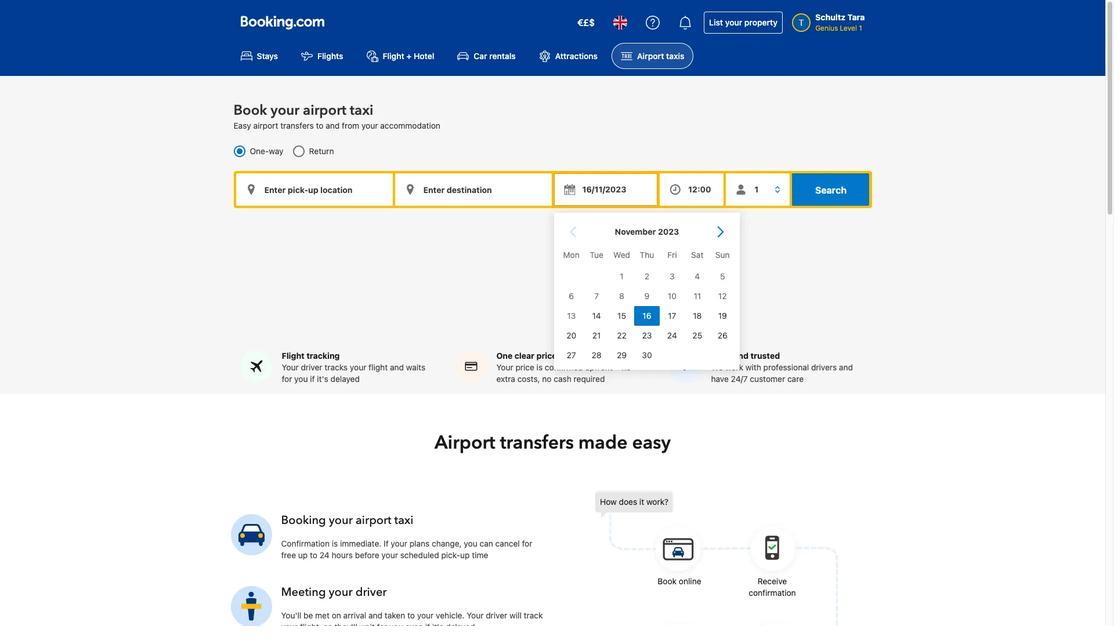 Task type: locate. For each thing, give the bounding box(es) containing it.
you up time at bottom
[[464, 539, 477, 549]]

1 vertical spatial for
[[522, 539, 532, 549]]

0 horizontal spatial delayed
[[331, 375, 360, 384]]

drivers
[[811, 363, 837, 373]]

airport right "easy"
[[253, 121, 278, 131]]

if right 'even'
[[425, 623, 430, 627]]

1 horizontal spatial airport
[[637, 51, 664, 61]]

meeting your driver
[[281, 585, 387, 601]]

made
[[579, 431, 628, 456]]

list
[[709, 17, 723, 27]]

0 horizontal spatial 24
[[320, 551, 330, 561]]

your down the you'll
[[281, 623, 298, 627]]

1 vertical spatial flight
[[282, 351, 305, 361]]

attractions
[[555, 51, 598, 61]]

0 vertical spatial 1
[[859, 24, 862, 32]]

14
[[592, 311, 601, 321]]

your inside you'll be met on arrival and taken to your vehicle. your driver will track your flight, so they'll wait for you even if it's delayed
[[467, 611, 484, 621]]

1 horizontal spatial price
[[537, 351, 557, 361]]

your
[[282, 363, 299, 373], [496, 363, 513, 373], [467, 611, 484, 621]]

car rentals link
[[448, 43, 525, 69]]

0 horizontal spatial no
[[542, 375, 552, 384]]

up left time at bottom
[[460, 551, 470, 561]]

how does it work?
[[600, 498, 669, 507]]

0 horizontal spatial if
[[310, 375, 315, 384]]

1 horizontal spatial 24
[[667, 331, 677, 341]]

you'll be met on arrival and taken to your vehicle. your driver will track your flight, so they'll wait for you even if it's delayed
[[281, 611, 543, 627]]

your down one
[[496, 363, 513, 373]]

0 vertical spatial to
[[316, 121, 324, 131]]

extra
[[496, 375, 515, 384]]

driver up the arrival
[[356, 585, 387, 601]]

your
[[725, 17, 742, 27], [271, 101, 299, 120], [362, 121, 378, 131], [350, 363, 366, 373], [329, 513, 353, 529], [391, 539, 407, 549], [382, 551, 398, 561], [329, 585, 353, 601], [417, 611, 434, 621], [281, 623, 298, 627]]

it's inside flight tracking your driver tracks your flight and waits for you if it's delayed
[[317, 375, 328, 384]]

0 vertical spatial delayed
[[331, 375, 360, 384]]

from
[[342, 121, 359, 131]]

30
[[642, 350, 652, 360]]

genius
[[815, 24, 838, 32]]

even
[[405, 623, 423, 627]]

price up confirmed
[[537, 351, 557, 361]]

to
[[316, 121, 324, 131], [310, 551, 317, 561], [407, 611, 415, 621]]

tried and trusted we work with professional drivers and have 24/7 customer care
[[711, 351, 853, 384]]

taxi up from
[[350, 101, 373, 120]]

driver left "will"
[[486, 611, 507, 621]]

it's down vehicle. at the left bottom
[[432, 623, 444, 627]]

tracks
[[325, 363, 348, 373]]

1 horizontal spatial delayed
[[446, 623, 475, 627]]

taxis
[[666, 51, 684, 61]]

flight + hotel link
[[357, 43, 444, 69]]

2 horizontal spatial you
[[464, 539, 477, 549]]

your right vehicle. at the left bottom
[[467, 611, 484, 621]]

to up 'even'
[[407, 611, 415, 621]]

19
[[718, 311, 727, 321]]

1 vertical spatial 24
[[320, 551, 330, 561]]

before
[[355, 551, 379, 561]]

driver down tracking
[[301, 363, 322, 373]]

on
[[332, 611, 341, 621]]

0 vertical spatial you
[[294, 375, 308, 384]]

book for online
[[658, 577, 677, 587]]

2 horizontal spatial for
[[522, 539, 532, 549]]

your right list
[[725, 17, 742, 27]]

6
[[569, 291, 574, 301]]

to for airport
[[316, 121, 324, 131]]

1 vertical spatial transfers
[[500, 431, 574, 456]]

1 horizontal spatial flight
[[383, 51, 404, 61]]

27
[[566, 350, 576, 360]]

waits
[[406, 363, 425, 373]]

0 horizontal spatial it's
[[317, 375, 328, 384]]

24 down 17 button
[[667, 331, 677, 341]]

taxi up "plans"
[[394, 513, 413, 529]]

2 vertical spatial to
[[407, 611, 415, 621]]

2 vertical spatial airport
[[356, 513, 392, 529]]

and right 'flight'
[[390, 363, 404, 373]]

1 horizontal spatial no
[[622, 363, 631, 373]]

1 horizontal spatial driver
[[356, 585, 387, 601]]

property
[[744, 17, 778, 27]]

10
[[668, 291, 676, 301]]

airport up from
[[303, 101, 346, 120]]

1 vertical spatial 1
[[620, 272, 623, 281]]

15 button
[[609, 306, 634, 326]]

care
[[787, 375, 804, 384]]

€£$
[[577, 17, 595, 28]]

book for your
[[234, 101, 267, 120]]

1 horizontal spatial airport
[[303, 101, 346, 120]]

flight left tracking
[[282, 351, 305, 361]]

flight + hotel
[[383, 51, 434, 61]]

your inside flight tracking your driver tracks your flight and waits for you if it's delayed
[[282, 363, 299, 373]]

1 horizontal spatial it's
[[432, 623, 444, 627]]

be
[[304, 611, 313, 621]]

if down tracking
[[310, 375, 315, 384]]

20
[[566, 331, 576, 341]]

24 inside confirmation is immediate. if your plans change, you can cancel for free up to 24 hours before your scheduled pick-up time
[[320, 551, 330, 561]]

0 horizontal spatial transfers
[[280, 121, 314, 131]]

0 vertical spatial it's
[[317, 375, 328, 384]]

sat
[[691, 250, 703, 260]]

airport
[[637, 51, 664, 61], [435, 431, 495, 456]]

your up 'even'
[[417, 611, 434, 621]]

1 horizontal spatial is
[[537, 363, 543, 373]]

0 vertical spatial if
[[310, 375, 315, 384]]

3
[[669, 272, 674, 281]]

2 horizontal spatial driver
[[486, 611, 507, 621]]

you'll
[[281, 611, 301, 621]]

it's down 'tracks'
[[317, 375, 328, 384]]

0 vertical spatial 24
[[667, 331, 677, 341]]

transfers inside the "book your airport taxi easy airport transfers to and from your accommodation"
[[280, 121, 314, 131]]

0 vertical spatial taxi
[[350, 101, 373, 120]]

to up the return
[[316, 121, 324, 131]]

13
[[567, 311, 576, 321]]

is inside the one clear price your price is confirmed upfront – no extra costs, no cash required
[[537, 363, 543, 373]]

tue
[[590, 250, 603, 260]]

2023
[[658, 227, 679, 237]]

1 vertical spatial it's
[[432, 623, 444, 627]]

1 vertical spatial if
[[425, 623, 430, 627]]

1 horizontal spatial your
[[467, 611, 484, 621]]

1
[[859, 24, 862, 32], [620, 272, 623, 281]]

it's inside you'll be met on arrival and taken to your vehicle. your driver will track your flight, so they'll wait for you even if it's delayed
[[432, 623, 444, 627]]

Enter destination text field
[[395, 174, 552, 206]]

30 button
[[634, 346, 659, 366]]

2 horizontal spatial airport
[[356, 513, 392, 529]]

airport for airport transfers made easy
[[435, 431, 495, 456]]

booking.com online hotel reservations image
[[241, 16, 324, 30]]

2 vertical spatial for
[[377, 623, 387, 627]]

to down confirmation at the left of the page
[[310, 551, 317, 561]]

flight inside flight + hotel link
[[383, 51, 404, 61]]

1 horizontal spatial you
[[390, 623, 403, 627]]

accommodation
[[380, 121, 440, 131]]

1 inside schultz tara genius level 1
[[859, 24, 862, 32]]

vehicle.
[[436, 611, 465, 621]]

flight tracking your driver tracks your flight and waits for you if it's delayed
[[282, 351, 425, 384]]

airport for airport taxis
[[637, 51, 664, 61]]

1 vertical spatial driver
[[356, 585, 387, 601]]

to inside the "book your airport taxi easy airport transfers to and from your accommodation"
[[316, 121, 324, 131]]

1 vertical spatial is
[[332, 539, 338, 549]]

1 vertical spatial no
[[542, 375, 552, 384]]

airport up if
[[356, 513, 392, 529]]

19 button
[[710, 306, 735, 326]]

you down taken in the bottom of the page
[[390, 623, 403, 627]]

2 horizontal spatial your
[[496, 363, 513, 373]]

and inside flight tracking your driver tracks your flight and waits for you if it's delayed
[[390, 363, 404, 373]]

1 down tara
[[859, 24, 862, 32]]

price
[[537, 351, 557, 361], [516, 363, 534, 373]]

1 vertical spatial airport
[[253, 121, 278, 131]]

flight
[[383, 51, 404, 61], [282, 351, 305, 361]]

1 vertical spatial to
[[310, 551, 317, 561]]

and inside the "book your airport taxi easy airport transfers to and from your accommodation"
[[326, 121, 340, 131]]

0 horizontal spatial driver
[[301, 363, 322, 373]]

0 vertical spatial is
[[537, 363, 543, 373]]

driver inside flight tracking your driver tracks your flight and waits for you if it's delayed
[[301, 363, 322, 373]]

to inside confirmation is immediate. if your plans change, you can cancel for free up to 24 hours before your scheduled pick-up time
[[310, 551, 317, 561]]

if inside flight tracking your driver tracks your flight and waits for you if it's delayed
[[310, 375, 315, 384]]

Enter pick-up location text field
[[236, 174, 393, 206]]

0 horizontal spatial your
[[282, 363, 299, 373]]

scheduled
[[400, 551, 439, 561]]

change,
[[432, 539, 462, 549]]

airport for booking
[[356, 513, 392, 529]]

delayed down vehicle. at the left bottom
[[446, 623, 475, 627]]

2 vertical spatial you
[[390, 623, 403, 627]]

25 button
[[685, 326, 710, 346]]

november 2023
[[615, 227, 679, 237]]

confirmation is immediate. if your plans change, you can cancel for free up to 24 hours before your scheduled pick-up time
[[281, 539, 532, 561]]

your up on
[[329, 585, 353, 601]]

your left 'tracks'
[[282, 363, 299, 373]]

8
[[619, 291, 624, 301]]

1 vertical spatial delayed
[[446, 623, 475, 627]]

0 horizontal spatial taxi
[[350, 101, 373, 120]]

meeting
[[281, 585, 326, 601]]

28
[[591, 350, 601, 360]]

0 horizontal spatial you
[[294, 375, 308, 384]]

no left cash
[[542, 375, 552, 384]]

0 vertical spatial transfers
[[280, 121, 314, 131]]

0 vertical spatial book
[[234, 101, 267, 120]]

wed
[[613, 250, 630, 260]]

0 horizontal spatial flight
[[282, 351, 305, 361]]

0 horizontal spatial airport
[[435, 431, 495, 456]]

1 horizontal spatial 1
[[859, 24, 862, 32]]

1 horizontal spatial taxi
[[394, 513, 413, 529]]

0 vertical spatial driver
[[301, 363, 322, 373]]

book left online
[[658, 577, 677, 587]]

is up costs,
[[537, 363, 543, 373]]

0 vertical spatial airport
[[637, 51, 664, 61]]

0 horizontal spatial up
[[298, 551, 308, 561]]

easy
[[234, 121, 251, 131]]

flight left + at the top left of the page
[[383, 51, 404, 61]]

0 horizontal spatial book
[[234, 101, 267, 120]]

1 vertical spatial airport
[[435, 431, 495, 456]]

flight inside flight tracking your driver tracks your flight and waits for you if it's delayed
[[282, 351, 305, 361]]

upfront
[[585, 363, 613, 373]]

0 vertical spatial price
[[537, 351, 557, 361]]

25
[[692, 331, 702, 341]]

1 vertical spatial book
[[658, 577, 677, 587]]

booking airport taxi image
[[595, 492, 839, 627], [231, 515, 272, 556], [231, 587, 272, 627]]

to inside you'll be met on arrival and taken to your vehicle. your driver will track your flight, so they'll wait for you even if it's delayed
[[407, 611, 415, 621]]

delayed down 'tracks'
[[331, 375, 360, 384]]

is up hours
[[332, 539, 338, 549]]

24 left hours
[[320, 551, 330, 561]]

1 horizontal spatial book
[[658, 577, 677, 587]]

2 vertical spatial driver
[[486, 611, 507, 621]]

12
[[718, 291, 727, 301]]

1 horizontal spatial for
[[377, 623, 387, 627]]

1 up 8
[[620, 272, 623, 281]]

0 vertical spatial flight
[[383, 51, 404, 61]]

0 horizontal spatial for
[[282, 375, 292, 384]]

0 vertical spatial airport
[[303, 101, 346, 120]]

price down clear
[[516, 363, 534, 373]]

up down confirmation at the left of the page
[[298, 551, 308, 561]]

0 vertical spatial for
[[282, 375, 292, 384]]

you down tracking
[[294, 375, 308, 384]]

airport for book
[[303, 101, 346, 120]]

1 horizontal spatial if
[[425, 623, 430, 627]]

flight,
[[300, 623, 321, 627]]

+
[[406, 51, 412, 61]]

flight for flight + hotel
[[383, 51, 404, 61]]

book inside the "book your airport taxi easy airport transfers to and from your accommodation"
[[234, 101, 267, 120]]

and left from
[[326, 121, 340, 131]]

professional
[[763, 363, 809, 373]]

1 vertical spatial you
[[464, 539, 477, 549]]

no right –
[[622, 363, 631, 373]]

taxi inside the "book your airport taxi easy airport transfers to and from your accommodation"
[[350, 101, 373, 120]]

book up "easy"
[[234, 101, 267, 120]]

14 button
[[584, 306, 609, 326]]

12:00 button
[[660, 174, 724, 206]]

0 horizontal spatial is
[[332, 539, 338, 549]]

your left 'flight'
[[350, 363, 366, 373]]

1 vertical spatial price
[[516, 363, 534, 373]]

1 vertical spatial taxi
[[394, 513, 413, 529]]

1 horizontal spatial transfers
[[500, 431, 574, 456]]

your right from
[[362, 121, 378, 131]]

1 horizontal spatial up
[[460, 551, 470, 561]]

schultz tara genius level 1
[[815, 12, 865, 32]]

24 button
[[659, 326, 685, 346]]

and up wait
[[369, 611, 382, 621]]



Task type: vqa. For each thing, say whether or not it's contained in the screenshot.
the middle the driver
yes



Task type: describe. For each thing, give the bounding box(es) containing it.
airport taxis link
[[612, 43, 694, 69]]

17
[[668, 311, 676, 321]]

time
[[472, 551, 488, 561]]

stays
[[257, 51, 278, 61]]

schultz
[[815, 12, 846, 22]]

your down if
[[382, 551, 398, 561]]

level
[[840, 24, 857, 32]]

required
[[574, 375, 605, 384]]

tracking
[[307, 351, 340, 361]]

list your property
[[709, 17, 778, 27]]

driver inside you'll be met on arrival and taken to your vehicle. your driver will track your flight, so they'll wait for you even if it's delayed
[[486, 611, 507, 621]]

24/7
[[731, 375, 748, 384]]

20 button
[[559, 326, 584, 346]]

16/11/2023
[[582, 185, 626, 195]]

1 up from the left
[[298, 551, 308, 561]]

one
[[496, 351, 513, 361]]

is inside confirmation is immediate. if your plans change, you can cancel for free up to 24 hours before your scheduled pick-up time
[[332, 539, 338, 549]]

airport transfers made easy
[[435, 431, 671, 456]]

18 button
[[685, 306, 710, 326]]

2 up from the left
[[460, 551, 470, 561]]

21 button
[[584, 326, 609, 346]]

16
[[642, 311, 651, 321]]

you inside you'll be met on arrival and taken to your vehicle. your driver will track your flight, so they'll wait for you even if it's delayed
[[390, 623, 403, 627]]

thu
[[640, 250, 654, 260]]

your inside the one clear price your price is confirmed upfront – no extra costs, no cash required
[[496, 363, 513, 373]]

0 vertical spatial no
[[622, 363, 631, 373]]

24 inside button
[[667, 331, 677, 341]]

have
[[711, 375, 729, 384]]

0 horizontal spatial price
[[516, 363, 534, 373]]

12:00
[[688, 185, 711, 195]]

booking
[[281, 513, 326, 529]]

flight
[[369, 363, 388, 373]]

your right if
[[391, 539, 407, 549]]

for inside you'll be met on arrival and taken to your vehicle. your driver will track your flight, so they'll wait for you even if it's delayed
[[377, 623, 387, 627]]

16/11/2023 button
[[554, 174, 658, 206]]

23 button
[[634, 326, 659, 346]]

it
[[639, 498, 644, 507]]

you inside confirmation is immediate. if your plans change, you can cancel for free up to 24 hours before your scheduled pick-up time
[[464, 539, 477, 549]]

to for met
[[407, 611, 415, 621]]

and right drivers
[[839, 363, 853, 373]]

receive confirmation
[[749, 577, 796, 599]]

one-way
[[250, 146, 284, 156]]

they'll
[[335, 623, 357, 627]]

4
[[695, 272, 700, 281]]

and up work
[[734, 351, 749, 361]]

22 button
[[609, 326, 634, 346]]

we
[[711, 363, 723, 373]]

does
[[619, 498, 637, 507]]

attractions link
[[530, 43, 607, 69]]

mon
[[563, 250, 579, 260]]

can
[[480, 539, 493, 549]]

airport taxis
[[637, 51, 684, 61]]

11
[[693, 291, 701, 301]]

booking airport taxi image for booking your airport taxi
[[231, 515, 272, 556]]

23
[[642, 331, 652, 341]]

16 button
[[634, 306, 659, 326]]

book online
[[658, 577, 701, 587]]

clear
[[515, 351, 535, 361]]

your up way
[[271, 101, 299, 120]]

flight for flight tracking your driver tracks your flight and waits for you if it's delayed
[[282, 351, 305, 361]]

cash
[[554, 375, 572, 384]]

0 horizontal spatial airport
[[253, 121, 278, 131]]

booking airport taxi image for meeting your driver
[[231, 587, 272, 627]]

taxi for book
[[350, 101, 373, 120]]

your inside flight tracking your driver tracks your flight and waits for you if it's delayed
[[350, 363, 366, 373]]

7
[[594, 291, 599, 301]]

and inside you'll be met on arrival and taken to your vehicle. your driver will track your flight, so they'll wait for you even if it's delayed
[[369, 611, 382, 621]]

for inside confirmation is immediate. if your plans change, you can cancel for free up to 24 hours before your scheduled pick-up time
[[522, 539, 532, 549]]

–
[[615, 363, 620, 373]]

flights
[[317, 51, 343, 61]]

taxi for booking
[[394, 513, 413, 529]]

taken
[[385, 611, 405, 621]]

list your property link
[[704, 12, 783, 34]]

your up the immediate.
[[329, 513, 353, 529]]

delayed inside you'll be met on arrival and taken to your vehicle. your driver will track your flight, so they'll wait for you even if it's delayed
[[446, 623, 475, 627]]

booking your airport taxi
[[281, 513, 413, 529]]

delayed inside flight tracking your driver tracks your flight and waits for you if it's delayed
[[331, 375, 360, 384]]

tara
[[848, 12, 865, 22]]

0 horizontal spatial 1
[[620, 272, 623, 281]]

€£$ button
[[570, 9, 602, 37]]

hotel
[[414, 51, 434, 61]]

for inside flight tracking your driver tracks your flight and waits for you if it's delayed
[[282, 375, 292, 384]]

26
[[717, 331, 727, 341]]

9
[[644, 291, 649, 301]]

pick-
[[441, 551, 460, 561]]

with
[[746, 363, 761, 373]]

if
[[384, 539, 389, 549]]

customer
[[750, 375, 785, 384]]

17 button
[[659, 306, 685, 326]]

one clear price your price is confirmed upfront – no extra costs, no cash required
[[496, 351, 631, 384]]

you inside flight tracking your driver tracks your flight and waits for you if it's delayed
[[294, 375, 308, 384]]

book your airport taxi easy airport transfers to and from your accommodation
[[234, 101, 440, 131]]

plans
[[410, 539, 430, 549]]

28 button
[[584, 346, 609, 366]]

5
[[720, 272, 725, 281]]

22
[[617, 331, 626, 341]]

how
[[600, 498, 617, 507]]

receive
[[758, 577, 787, 587]]

work?
[[646, 498, 669, 507]]

flights link
[[292, 43, 353, 69]]

29 button
[[609, 346, 634, 366]]

so
[[324, 623, 332, 627]]

if inside you'll be met on arrival and taken to your vehicle. your driver will track your flight, so they'll wait for you even if it's delayed
[[425, 623, 430, 627]]

return
[[309, 146, 334, 156]]

work
[[725, 363, 743, 373]]

costs,
[[518, 375, 540, 384]]

stays link
[[231, 43, 287, 69]]

26 button
[[710, 326, 735, 346]]

arrival
[[343, 611, 366, 621]]



